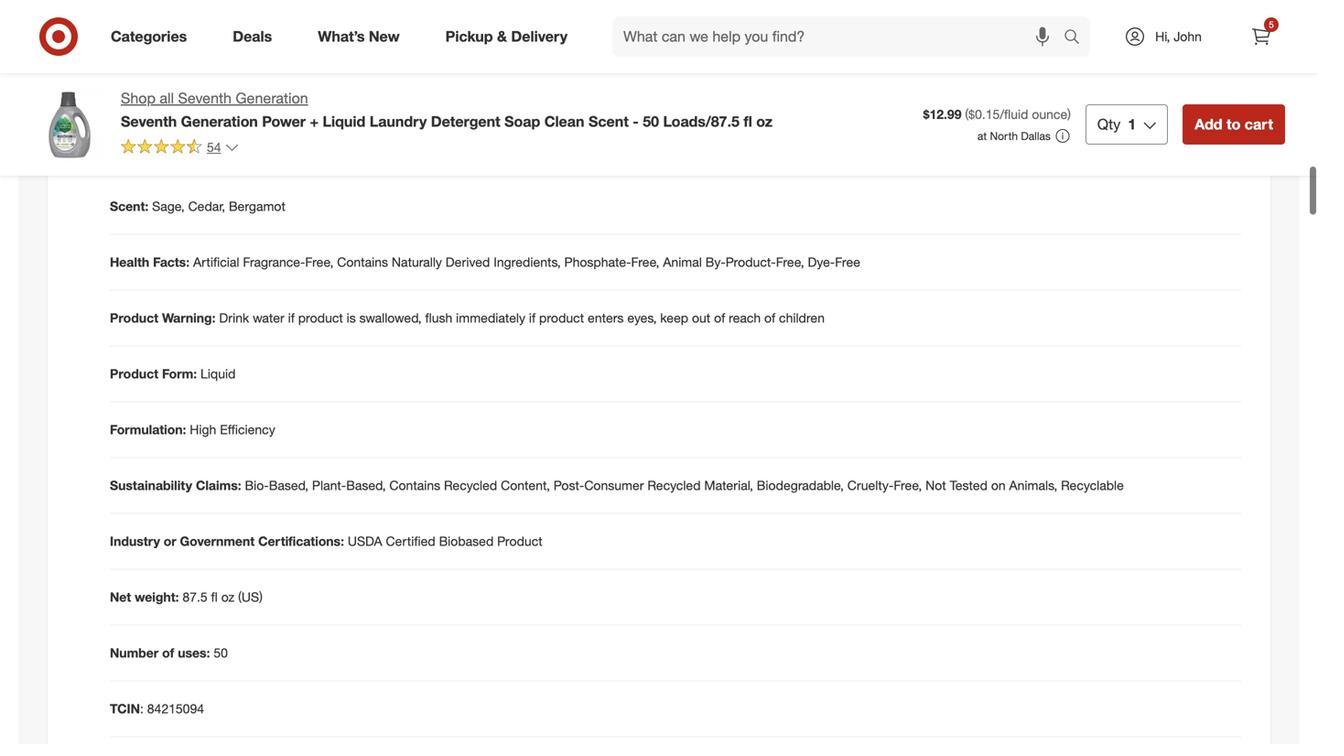 Task type: locate. For each thing, give the bounding box(es) containing it.
0 vertical spatial product
[[110, 310, 158, 326]]

1 vertical spatial 50
[[214, 645, 228, 661]]

1 horizontal spatial product
[[539, 310, 584, 326]]

immediately
[[456, 310, 525, 326]]

generation up power
[[236, 89, 308, 107]]

1 vertical spatial oz
[[221, 589, 235, 605]]

2 if from the left
[[529, 310, 536, 326]]

contains left the naturally
[[337, 254, 388, 270]]

50
[[643, 112, 659, 130], [214, 645, 228, 661]]

1 horizontal spatial if
[[529, 310, 536, 326]]

0 vertical spatial seventh
[[178, 89, 232, 107]]

liquid right +
[[323, 112, 365, 130]]

based, up usda
[[346, 477, 386, 493]]

tested
[[950, 477, 988, 493]]

flush
[[425, 310, 452, 326]]

0 vertical spatial liquid
[[323, 112, 365, 130]]

50 right uses:
[[214, 645, 228, 661]]

sustainability claims: bio-based, plant-based, contains recycled content, post-consumer recycled material, biodegradable, cruelty-free, not tested on animals, recyclable
[[110, 477, 1124, 493]]

0 horizontal spatial recycled
[[444, 477, 497, 493]]

5
[[1269, 19, 1274, 30]]

1 vertical spatial contains
[[389, 477, 440, 493]]

of right out
[[714, 310, 725, 326]]

search button
[[1055, 16, 1099, 60]]

1 horizontal spatial oz
[[756, 112, 773, 130]]

pickup
[[445, 28, 493, 45]]

what's new link
[[302, 16, 423, 57]]

1 vertical spatial generation
[[181, 112, 258, 130]]

product for product warning: drink water if product is swallowed, flush immediately if product enters eyes, keep out of reach of children
[[110, 310, 158, 326]]

fl
[[744, 112, 752, 130], [211, 589, 218, 605]]

0 vertical spatial 50
[[643, 112, 659, 130]]

1
[[1128, 115, 1136, 133]]

categories
[[111, 28, 187, 45]]

contains up certified
[[389, 477, 440, 493]]

54
[[207, 139, 221, 155]]

laundry
[[370, 112, 427, 130]]

0 horizontal spatial of
[[162, 645, 174, 661]]

dallas
[[1021, 129, 1051, 143]]

product left warning:
[[110, 310, 158, 326]]

add to cart button
[[1183, 104, 1285, 145]]

1 horizontal spatial liquid
[[323, 112, 365, 130]]

if right water
[[288, 310, 295, 326]]

loads/87.5
[[663, 112, 740, 130]]

0 horizontal spatial product
[[298, 310, 343, 326]]

recycled left material,
[[647, 477, 701, 493]]

0 vertical spatial oz
[[756, 112, 773, 130]]

scent: sage, cedar, bergamot
[[110, 198, 285, 214]]

oz right loads/87.5
[[756, 112, 773, 130]]

0 horizontal spatial based,
[[269, 477, 308, 493]]

animals,
[[1009, 477, 1057, 493]]

seventh right all
[[178, 89, 232, 107]]

1 recycled from the left
[[444, 477, 497, 493]]

50 right -
[[643, 112, 659, 130]]

pickup & delivery
[[445, 28, 568, 45]]

0 horizontal spatial liquid
[[200, 366, 236, 382]]

1 horizontal spatial fl
[[744, 112, 752, 130]]

liquid right the form:
[[200, 366, 236, 382]]

87.5
[[183, 589, 207, 605]]

north
[[990, 129, 1018, 143]]

product
[[298, 310, 343, 326], [539, 310, 584, 326]]

product
[[110, 310, 158, 326], [110, 366, 158, 382], [497, 533, 542, 549]]

if right the immediately
[[529, 310, 536, 326]]

1 horizontal spatial based,
[[346, 477, 386, 493]]

industry or government certifications: usda certified biobased product
[[110, 533, 542, 549]]

based, left plant-
[[269, 477, 308, 493]]

1 product from the left
[[298, 310, 343, 326]]

product left the form:
[[110, 366, 158, 382]]

deals link
[[217, 16, 295, 57]]

oz left the (us)
[[221, 589, 235, 605]]

1 vertical spatial seventh
[[121, 112, 177, 130]]

qty
[[1097, 115, 1121, 133]]

1 vertical spatial fl
[[211, 589, 218, 605]]

recycled
[[444, 477, 497, 493], [647, 477, 701, 493]]

cedar,
[[188, 198, 225, 214]]

sage,
[[152, 198, 185, 214]]

product left is
[[298, 310, 343, 326]]

1 horizontal spatial 50
[[643, 112, 659, 130]]

of left uses:
[[162, 645, 174, 661]]

1 based, from the left
[[269, 477, 308, 493]]

product right biobased
[[497, 533, 542, 549]]

formulation:
[[110, 422, 186, 438]]

to
[[1227, 115, 1241, 133]]

0 vertical spatial fl
[[744, 112, 752, 130]]

liquid
[[323, 112, 365, 130], [200, 366, 236, 382]]

specifications button
[[62, 132, 1256, 190]]

product left 'enters'
[[539, 310, 584, 326]]

swallowed,
[[359, 310, 422, 326]]

free,
[[305, 254, 334, 270], [631, 254, 659, 270], [776, 254, 804, 270], [894, 477, 922, 493]]

oz
[[756, 112, 773, 130], [221, 589, 235, 605]]

0 horizontal spatial oz
[[221, 589, 235, 605]]

is
[[347, 310, 356, 326]]

fragrance-
[[243, 254, 305, 270]]

out
[[692, 310, 711, 326]]

detergent
[[431, 112, 500, 130]]

material,
[[704, 477, 753, 493]]

efficiency
[[220, 422, 275, 438]]

fl right loads/87.5
[[744, 112, 752, 130]]

hi,
[[1155, 28, 1170, 44]]

shop
[[121, 89, 156, 107]]

formulation: high efficiency
[[110, 422, 275, 438]]

1 vertical spatial product
[[110, 366, 158, 382]]

0 horizontal spatial 50
[[214, 645, 228, 661]]

plant-
[[312, 477, 346, 493]]

$12.99 ( $0.15 /fluid ounce )
[[923, 106, 1071, 122]]

0 horizontal spatial contains
[[337, 254, 388, 270]]

$12.99
[[923, 106, 962, 122]]

50 inside shop all seventh generation seventh generation power + liquid laundry detergent soap clean scent - 50 loads/87.5 fl oz
[[643, 112, 659, 130]]

naturally
[[392, 254, 442, 270]]

of right "reach"
[[764, 310, 775, 326]]

contains
[[337, 254, 388, 270], [389, 477, 440, 493]]

0 horizontal spatial if
[[288, 310, 295, 326]]

if
[[288, 310, 295, 326], [529, 310, 536, 326]]

2 horizontal spatial of
[[764, 310, 775, 326]]

1 horizontal spatial recycled
[[647, 477, 701, 493]]

1 horizontal spatial contains
[[389, 477, 440, 493]]

industry
[[110, 533, 160, 549]]

weight:
[[135, 589, 179, 605]]

drink
[[219, 310, 249, 326]]

fl right the 87.5
[[211, 589, 218, 605]]

recycled left content,
[[444, 477, 497, 493]]

seventh
[[178, 89, 232, 107], [121, 112, 177, 130]]

at
[[978, 129, 987, 143]]

phosphate-
[[564, 254, 631, 270]]

0 horizontal spatial seventh
[[121, 112, 177, 130]]

eyes,
[[627, 310, 657, 326]]

generation up "54"
[[181, 112, 258, 130]]

water
[[253, 310, 284, 326]]

2 product from the left
[[539, 310, 584, 326]]

1 horizontal spatial seventh
[[178, 89, 232, 107]]

(
[[965, 106, 969, 122]]

seventh down shop
[[121, 112, 177, 130]]

product-
[[726, 254, 776, 270]]



Task type: vqa. For each thing, say whether or not it's contained in the screenshot.
10 link
no



Task type: describe. For each thing, give the bounding box(es) containing it.
enters
[[588, 310, 624, 326]]

&
[[497, 28, 507, 45]]

free
[[835, 254, 860, 270]]

health facts: artificial fragrance-free, contains naturally derived ingredients, phosphate-free, animal by-product-free, dye-free
[[110, 254, 860, 270]]

ingredients,
[[494, 254, 561, 270]]

bergamot
[[229, 198, 285, 214]]

+
[[310, 112, 319, 130]]

children
[[779, 310, 825, 326]]

scent:
[[110, 198, 149, 214]]

5 link
[[1241, 16, 1281, 57]]

2 based, from the left
[[346, 477, 386, 493]]

0 vertical spatial contains
[[337, 254, 388, 270]]

2 vertical spatial product
[[497, 533, 542, 549]]

shop all seventh generation seventh generation power + liquid laundry detergent soap clean scent - 50 loads/87.5 fl oz
[[121, 89, 773, 130]]

biobased
[[439, 533, 494, 549]]

recyclable
[[1061, 477, 1124, 493]]

specifications
[[110, 150, 227, 171]]

artificial
[[193, 254, 239, 270]]

product warning: drink water if product is swallowed, flush immediately if product enters eyes, keep out of reach of children
[[110, 310, 825, 326]]

delivery
[[511, 28, 568, 45]]

deals
[[233, 28, 272, 45]]

government
[[180, 533, 255, 549]]

1 vertical spatial liquid
[[200, 366, 236, 382]]

certifications:
[[258, 533, 344, 549]]

number of uses: 50
[[110, 645, 228, 661]]

health
[[110, 254, 149, 270]]

number
[[110, 645, 159, 661]]

power
[[262, 112, 306, 130]]

sustainability
[[110, 477, 192, 493]]

0 vertical spatial generation
[[236, 89, 308, 107]]

pickup & delivery link
[[430, 16, 590, 57]]

tcin : 84215094
[[110, 701, 204, 717]]

net
[[110, 589, 131, 605]]

product for product form: liquid
[[110, 366, 158, 382]]

on
[[991, 477, 1006, 493]]

warning:
[[162, 310, 216, 326]]

fl inside shop all seventh generation seventh generation power + liquid laundry detergent soap clean scent - 50 loads/87.5 fl oz
[[744, 112, 752, 130]]

biodegradable,
[[757, 477, 844, 493]]

reach
[[729, 310, 761, 326]]

john
[[1174, 28, 1202, 44]]

product form: liquid
[[110, 366, 236, 382]]

qty 1
[[1097, 115, 1136, 133]]

what's
[[318, 28, 365, 45]]

derived
[[446, 254, 490, 270]]

ounce
[[1032, 106, 1067, 122]]

2 recycled from the left
[[647, 477, 701, 493]]

/fluid
[[1000, 106, 1028, 122]]

(us)
[[238, 589, 263, 605]]

tcin
[[110, 701, 140, 717]]

cart
[[1245, 115, 1273, 133]]

content,
[[501, 477, 550, 493]]

add
[[1195, 115, 1222, 133]]

What can we help you find? suggestions appear below search field
[[612, 16, 1068, 57]]

or
[[164, 533, 176, 549]]

image of seventh generation power + liquid laundry detergent soap clean scent - 50 loads/87.5 fl oz image
[[33, 88, 106, 161]]

categories link
[[95, 16, 210, 57]]

hi, john
[[1155, 28, 1202, 44]]

consumer
[[584, 477, 644, 493]]

scent
[[589, 112, 629, 130]]

)
[[1067, 106, 1071, 122]]

cruelty-
[[847, 477, 894, 493]]

high
[[190, 422, 216, 438]]

54 link
[[121, 138, 239, 159]]

clean
[[544, 112, 584, 130]]

1 if from the left
[[288, 310, 295, 326]]

1 horizontal spatial of
[[714, 310, 725, 326]]

keep
[[660, 310, 688, 326]]

bio-
[[245, 477, 269, 493]]

certified
[[386, 533, 435, 549]]

at north dallas
[[978, 129, 1051, 143]]

liquid inside shop all seventh generation seventh generation power + liquid laundry detergent soap clean scent - 50 loads/87.5 fl oz
[[323, 112, 365, 130]]

:
[[140, 701, 144, 717]]

form:
[[162, 366, 197, 382]]

search
[[1055, 29, 1099, 47]]

what's new
[[318, 28, 400, 45]]

usda
[[348, 533, 382, 549]]

oz inside shop all seventh generation seventh generation power + liquid laundry detergent soap clean scent - 50 loads/87.5 fl oz
[[756, 112, 773, 130]]

claims:
[[196, 477, 241, 493]]

facts:
[[153, 254, 190, 270]]

soap
[[504, 112, 540, 130]]

net weight: 87.5 fl oz (us)
[[110, 589, 263, 605]]

84215094
[[147, 701, 204, 717]]

dye-
[[808, 254, 835, 270]]

animal
[[663, 254, 702, 270]]

0 horizontal spatial fl
[[211, 589, 218, 605]]

not
[[926, 477, 946, 493]]



